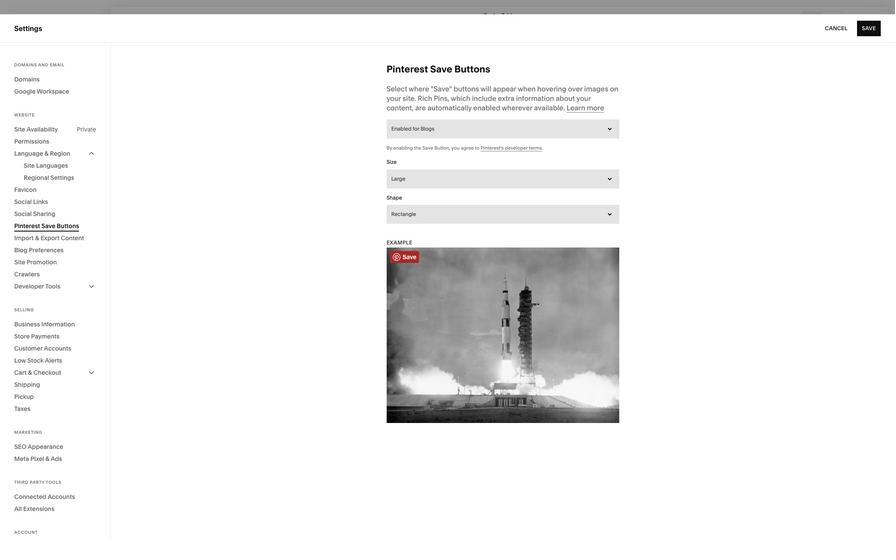 Task type: vqa. For each thing, say whether or not it's contained in the screenshot.
Blogs
yes



Task type: describe. For each thing, give the bounding box(es) containing it.
private
[[77, 126, 96, 133]]

email
[[50, 63, 65, 67]]

large
[[392, 176, 406, 182]]

terms
[[529, 145, 542, 151]]

2 selling from the top
[[14, 308, 34, 313]]

third party tools
[[14, 481, 61, 485]]

by enabling the save button, you agree to pinterest's developer terms .
[[387, 145, 543, 151]]

pinterest save buttons link
[[14, 220, 96, 232]]

accounts inside the business information store payments customer accounts low stock alerts
[[44, 345, 71, 353]]

shipping link
[[14, 379, 96, 391]]

acuity scheduling
[[14, 131, 74, 140]]

will
[[481, 85, 492, 93]]

save button
[[858, 21, 881, 36]]

cart & checkout button
[[14, 367, 96, 379]]

site.
[[403, 94, 416, 103]]

language & region link
[[14, 148, 96, 160]]

import & export content blog preferences site promotion crawlers
[[14, 234, 84, 279]]

stock
[[27, 357, 44, 365]]

crawlers link
[[14, 269, 96, 281]]

pickup link
[[14, 391, 96, 403]]

account
[[14, 531, 38, 535]]

sharing
[[33, 210, 55, 218]]

save link
[[390, 251, 419, 263]]

availability
[[27, 126, 58, 133]]

buttons
[[454, 85, 479, 93]]

appearance
[[28, 444, 63, 451]]

settings link
[[14, 445, 96, 456]]

language
[[14, 150, 43, 158]]

seo appearance meta pixel & ads
[[14, 444, 63, 463]]

cancel button
[[826, 21, 848, 36]]

save up "save"
[[430, 63, 453, 75]]

information
[[516, 94, 554, 103]]

shipping pickup taxes
[[14, 381, 40, 413]]

appear
[[493, 85, 517, 93]]

example
[[387, 240, 413, 246]]

scheduling
[[37, 131, 74, 140]]

simonjacob477@gmail.com
[[34, 497, 101, 503]]

export
[[41, 234, 59, 242]]

domains for and
[[14, 63, 37, 67]]

edit button
[[114, 11, 138, 27]]

analytics link
[[14, 115, 96, 126]]

domains for google
[[14, 76, 40, 83]]

permissions link
[[14, 136, 96, 148]]

0 vertical spatial buttons
[[455, 63, 491, 75]]

blogs
[[421, 126, 435, 132]]

permissions
[[14, 138, 49, 146]]

accounts inside connected accounts all extensions
[[48, 494, 75, 501]]

connected accounts all extensions
[[14, 494, 75, 513]]

save down 'example'
[[403, 253, 417, 261]]

1 vertical spatial buttons
[[57, 222, 79, 230]]

asset library link
[[14, 430, 96, 440]]

hovering
[[538, 85, 567, 93]]

import & export content link
[[14, 232, 96, 244]]

and
[[38, 63, 49, 67]]

& for checkout
[[28, 369, 32, 377]]

promotion
[[27, 259, 57, 266]]

save right the the
[[423, 145, 434, 151]]

help
[[14, 461, 30, 470]]

by
[[387, 145, 392, 151]]

save inside the pinterest save buttons link
[[41, 222, 55, 230]]

0 vertical spatial pinterest
[[387, 63, 428, 75]]

2 website from the top
[[14, 113, 35, 117]]

wherever
[[502, 104, 533, 112]]

cart & checkout
[[14, 369, 61, 377]]

available.
[[534, 104, 565, 112]]

images
[[585, 85, 609, 93]]

crawlers
[[14, 271, 40, 279]]

cart
[[14, 369, 27, 377]]

google workspace link
[[14, 86, 96, 98]]

preferences
[[29, 247, 64, 254]]

developer tools link
[[14, 281, 96, 293]]

for
[[413, 126, 420, 132]]

site languages link
[[24, 160, 96, 172]]

developer
[[14, 283, 44, 291]]

tools inside dropdown button
[[45, 283, 60, 291]]

customer
[[14, 345, 43, 353]]

marketing link
[[14, 84, 96, 95]]

1 social from the top
[[14, 198, 32, 206]]

edit
[[120, 15, 132, 22]]

site languages regional settings
[[24, 162, 74, 182]]

social sharing link
[[14, 208, 96, 220]]

pinterest's
[[481, 145, 504, 151]]

payments
[[31, 333, 60, 341]]

import
[[14, 234, 34, 242]]

regional settings link
[[24, 172, 96, 184]]

pins,
[[434, 94, 450, 103]]

over
[[568, 85, 583, 93]]

domains google workspace
[[14, 76, 69, 95]]

seo
[[14, 444, 26, 451]]

pixel
[[30, 456, 44, 463]]

enabled
[[474, 104, 501, 112]]

about
[[556, 94, 575, 103]]

all
[[14, 506, 22, 513]]



Task type: locate. For each thing, give the bounding box(es) containing it.
language & region button
[[14, 148, 96, 160]]

party
[[30, 481, 45, 485]]

save up export
[[41, 222, 55, 230]]

1 horizontal spatial your
[[577, 94, 591, 103]]

shipping
[[14, 381, 40, 389]]

"save"
[[431, 85, 452, 93]]

site for site availability
[[14, 126, 25, 133]]

site down blog
[[14, 259, 25, 266]]

pinterest save buttons down sharing
[[14, 222, 79, 230]]

favicon social links social sharing
[[14, 186, 55, 218]]

& left export
[[35, 234, 39, 242]]

extra
[[498, 94, 515, 103]]

pinterest save buttons up "save"
[[387, 63, 491, 75]]

0 vertical spatial selling
[[14, 69, 37, 78]]

settings inside 'site languages regional settings'
[[50, 174, 74, 182]]

site inside import & export content blog preferences site promotion crawlers
[[14, 259, 25, 266]]

developer tools
[[14, 283, 60, 291]]

selling up business
[[14, 308, 34, 313]]

simon
[[51, 490, 66, 496]]

pinterest's developer terms link
[[481, 145, 542, 152]]

website up "site availability"
[[14, 113, 35, 117]]

settings up meta
[[14, 446, 41, 455]]

0 vertical spatial site
[[14, 126, 25, 133]]

alerts
[[45, 357, 62, 365]]

enabled for blogs
[[392, 126, 435, 132]]

learn more link
[[567, 104, 605, 113]]

domains left and
[[14, 63, 37, 67]]

shape
[[387, 195, 402, 201]]

& for region
[[45, 150, 49, 158]]

marketing
[[14, 85, 48, 93], [14, 431, 42, 435]]

agree
[[461, 145, 474, 151]]

taxes
[[14, 406, 30, 413]]

2 domains from the top
[[14, 76, 40, 83]]

enabling
[[393, 145, 413, 151]]

1 vertical spatial tools
[[46, 481, 61, 485]]

0 horizontal spatial pinterest save buttons
[[14, 222, 79, 230]]

seo appearance link
[[14, 441, 96, 453]]

1 vertical spatial selling
[[14, 308, 34, 313]]

& right cart
[[28, 369, 32, 377]]

1 horizontal spatial pinterest save buttons
[[387, 63, 491, 75]]

select where "save" buttons will appear when hovering over images on your site. rich pins, which include extra information about your content, are automatically enabled wherever available.
[[387, 85, 619, 112]]

book
[[484, 12, 497, 18]]

0 horizontal spatial buttons
[[57, 222, 79, 230]]

site availability
[[14, 126, 58, 133]]

1 selling from the top
[[14, 69, 37, 78]]

pinterest save buttons
[[387, 63, 491, 75], [14, 222, 79, 230]]

content
[[61, 234, 84, 242]]

2 marketing from the top
[[14, 431, 42, 435]]

buttons up the content
[[57, 222, 79, 230]]

& for export
[[35, 234, 39, 242]]

settings up domains and email
[[14, 24, 42, 33]]

& inside 'dropdown button'
[[28, 369, 32, 377]]

site down analytics
[[14, 126, 25, 133]]

domains link
[[14, 73, 96, 86]]

domains inside domains google workspace
[[14, 76, 40, 83]]

connected accounts link
[[14, 491, 96, 504]]

& inside import & export content blog preferences site promotion crawlers
[[35, 234, 39, 242]]

save
[[863, 25, 877, 31], [430, 63, 453, 75], [423, 145, 434, 151], [41, 222, 55, 230], [403, 253, 417, 261]]

1 vertical spatial domains
[[14, 76, 40, 83]]

selling
[[14, 69, 37, 78], [14, 308, 34, 313]]

domains
[[14, 63, 37, 67], [14, 76, 40, 83]]

save right "cancel"
[[863, 25, 877, 31]]

analytics
[[14, 116, 45, 124]]

rich
[[418, 94, 432, 103]]

accounts up all extensions link
[[48, 494, 75, 501]]

0 vertical spatial accounts
[[44, 345, 71, 353]]

select
[[387, 85, 407, 93]]

social
[[14, 198, 32, 206], [14, 210, 32, 218]]

size
[[387, 159, 397, 165]]

learn
[[567, 104, 586, 112]]

cancel
[[826, 25, 848, 31]]

developer
[[505, 145, 528, 151]]

your down select
[[387, 94, 401, 103]]

0 vertical spatial settings
[[14, 24, 42, 33]]

cart & checkout link
[[14, 367, 96, 379]]

content,
[[387, 104, 414, 112]]

jacob
[[34, 490, 49, 496]]

developer tools button
[[14, 281, 96, 293]]

save inside save button
[[863, 25, 877, 31]]

site for site languages regional settings
[[24, 162, 35, 170]]

tools down crawlers link
[[45, 283, 60, 291]]

1 vertical spatial site
[[24, 162, 35, 170]]

example image for save buttons. image
[[387, 248, 620, 424]]

pinterest up select
[[387, 63, 428, 75]]

pinterest up import
[[14, 222, 40, 230]]

0 vertical spatial pinterest save buttons
[[387, 63, 491, 75]]

ads
[[51, 456, 62, 463]]

domains up google
[[14, 76, 40, 83]]

include
[[472, 94, 497, 103]]

2 social from the top
[[14, 210, 32, 218]]

1 horizontal spatial pinterest
[[387, 63, 428, 75]]

website up domains and email
[[14, 54, 41, 62]]

links
[[33, 198, 48, 206]]

store payments link
[[14, 331, 96, 343]]

information
[[41, 321, 75, 329]]

& up the 'languages'
[[45, 150, 49, 158]]

& inside dropdown button
[[45, 150, 49, 158]]

selling link
[[14, 69, 96, 79]]

learn more
[[567, 104, 605, 112]]

region
[[50, 150, 70, 158]]

taxes link
[[14, 403, 96, 415]]

0 vertical spatial social
[[14, 198, 32, 206]]

buttons up the buttons
[[455, 63, 491, 75]]

a
[[498, 12, 501, 18]]

library
[[35, 430, 58, 439]]

0 vertical spatial marketing
[[14, 85, 48, 93]]

button,
[[435, 145, 451, 151]]

1 website from the top
[[14, 54, 41, 62]]

website
[[14, 54, 41, 62], [14, 113, 35, 117]]

extensions
[[23, 506, 55, 513]]

connected
[[14, 494, 46, 501]]

0 vertical spatial tools
[[45, 283, 60, 291]]

when
[[518, 85, 536, 93]]

site promotion link
[[14, 257, 96, 269]]

1 vertical spatial pinterest save buttons
[[14, 222, 79, 230]]

1 vertical spatial website
[[14, 113, 35, 117]]

checkout
[[33, 369, 61, 377]]

accounts down the store payments link
[[44, 345, 71, 353]]

all extensions link
[[14, 504, 96, 516]]

jacob simon simonjacob477@gmail.com
[[34, 490, 101, 503]]

1 your from the left
[[387, 94, 401, 103]]

are
[[416, 104, 426, 112]]

social down favicon
[[14, 198, 32, 206]]

1 vertical spatial settings
[[50, 174, 74, 182]]

site inside 'site languages regional settings'
[[24, 162, 35, 170]]

site down language
[[24, 162, 35, 170]]

& left ads
[[45, 456, 49, 463]]

acuity scheduling link
[[14, 131, 96, 141]]

rectangle
[[392, 211, 416, 218]]

1 domains from the top
[[14, 63, 37, 67]]

&
[[45, 150, 49, 158], [35, 234, 39, 242], [28, 369, 32, 377], [45, 456, 49, 463]]

selling down domains and email
[[14, 69, 37, 78]]

0 vertical spatial website
[[14, 54, 41, 62]]

where
[[409, 85, 429, 93]]

1 vertical spatial social
[[14, 210, 32, 218]]

low
[[14, 357, 26, 365]]

meta
[[14, 456, 29, 463]]

asset
[[14, 430, 33, 439]]

& inside seo appearance meta pixel & ads
[[45, 456, 49, 463]]

2 vertical spatial settings
[[14, 446, 41, 455]]

site
[[14, 126, 25, 133], [24, 162, 35, 170], [14, 259, 25, 266]]

tools up simon
[[46, 481, 61, 485]]

2 vertical spatial site
[[14, 259, 25, 266]]

1 vertical spatial accounts
[[48, 494, 75, 501]]

0 vertical spatial domains
[[14, 63, 37, 67]]

your up learn more on the right top of the page
[[577, 94, 591, 103]]

settings down site languages link
[[50, 174, 74, 182]]

1 marketing from the top
[[14, 85, 48, 93]]

1 vertical spatial pinterest
[[14, 222, 40, 230]]

1 horizontal spatial buttons
[[455, 63, 491, 75]]

0 horizontal spatial your
[[387, 94, 401, 103]]

languages
[[36, 162, 68, 170]]

0 horizontal spatial pinterest
[[14, 222, 40, 230]]

1 vertical spatial marketing
[[14, 431, 42, 435]]

enabled
[[392, 126, 412, 132]]

social left sharing
[[14, 210, 32, 218]]

store
[[14, 333, 30, 341]]

2 your from the left
[[577, 94, 591, 103]]

more
[[587, 104, 605, 112]]



